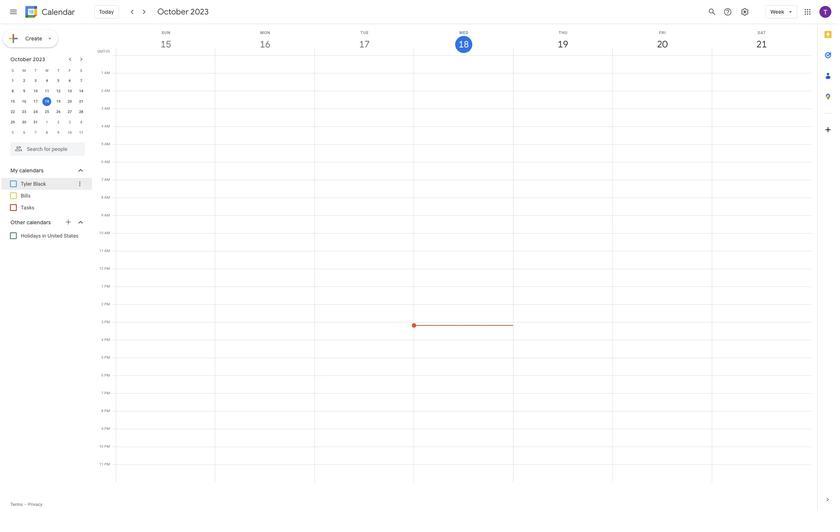 Task type: locate. For each thing, give the bounding box(es) containing it.
pm up 6 pm
[[104, 356, 110, 360]]

12 element
[[54, 87, 63, 96]]

am down 5 am
[[104, 160, 110, 164]]

0 horizontal spatial 2023
[[33, 56, 45, 63]]

21 inside row
[[79, 100, 83, 104]]

4 down 28 element at the top of the page
[[80, 120, 82, 124]]

1 vertical spatial october
[[10, 56, 32, 63]]

11 pm from the top
[[104, 445, 110, 449]]

4 for november 4 'element'
[[80, 120, 82, 124]]

9 pm from the top
[[104, 410, 110, 414]]

6
[[69, 79, 71, 83], [23, 131, 25, 135], [101, 160, 103, 164], [101, 374, 103, 378]]

9 down november 2 element
[[57, 131, 59, 135]]

16 up 23
[[22, 100, 26, 104]]

17 column header
[[314, 24, 414, 55]]

0 horizontal spatial 17
[[33, 100, 38, 104]]

pm up 7 pm
[[104, 374, 110, 378]]

0 horizontal spatial 20
[[68, 100, 72, 104]]

7 am from the top
[[104, 178, 110, 182]]

1 horizontal spatial 15
[[160, 38, 171, 51]]

3 am from the top
[[104, 107, 110, 111]]

0 vertical spatial calendars
[[19, 167, 44, 174]]

18 link
[[455, 36, 472, 53]]

0 vertical spatial 15
[[160, 38, 171, 51]]

21 element
[[77, 97, 86, 106]]

10 am
[[99, 231, 110, 235]]

19 inside october 2023 grid
[[56, 100, 60, 104]]

18
[[458, 39, 468, 51], [45, 100, 49, 104]]

pm down 2 pm
[[104, 320, 110, 325]]

5 down 29 element
[[12, 131, 14, 135]]

20 down 13 element
[[68, 100, 72, 104]]

12 inside 'element'
[[56, 89, 60, 93]]

26 element
[[54, 108, 63, 117]]

5 pm from the top
[[104, 338, 110, 342]]

2 am
[[101, 89, 110, 93]]

7 down the 31 element at the left
[[34, 131, 37, 135]]

7 am
[[101, 178, 110, 182]]

am up 2 am
[[104, 71, 110, 75]]

5 up 6 pm
[[101, 356, 103, 360]]

3 down 2 pm
[[101, 320, 103, 325]]

1 horizontal spatial 19
[[557, 38, 568, 51]]

3
[[34, 79, 37, 83], [101, 107, 103, 111], [69, 120, 71, 124], [101, 320, 103, 325]]

19 down thu
[[557, 38, 568, 51]]

5 up 6 am in the top of the page
[[101, 142, 103, 146]]

21 inside column header
[[756, 38, 767, 51]]

7 pm from the top
[[104, 374, 110, 378]]

am for 11 am
[[104, 249, 110, 253]]

tasks
[[21, 205, 34, 211]]

november 10 element
[[65, 128, 74, 137]]

calendars inside other calendars dropdown button
[[27, 219, 51, 226]]

pm up the 8 pm at bottom
[[104, 392, 110, 396]]

1 t from the left
[[34, 69, 37, 73]]

27 element
[[65, 108, 74, 117]]

w
[[45, 69, 49, 73]]

31 element
[[31, 118, 40, 127]]

17
[[359, 38, 369, 51], [33, 100, 38, 104]]

0 vertical spatial 19
[[557, 38, 568, 51]]

october 2023 grid
[[7, 65, 87, 138]]

am up 6 am in the top of the page
[[104, 142, 110, 146]]

november 3 element
[[65, 118, 74, 127]]

9 up '10 am'
[[101, 214, 103, 218]]

terms link
[[10, 503, 23, 508]]

11 down '10 am'
[[99, 249, 103, 253]]

row group containing 1
[[7, 76, 87, 138]]

3 down 27 element
[[69, 120, 71, 124]]

13 element
[[65, 87, 74, 96]]

20 column header
[[612, 24, 712, 55]]

am down 1 am
[[104, 89, 110, 93]]

other
[[10, 219, 25, 226]]

calendars up tyler black
[[19, 167, 44, 174]]

cell
[[116, 55, 216, 483], [216, 55, 315, 483], [315, 55, 414, 483], [412, 55, 513, 483], [513, 55, 613, 483], [613, 55, 712, 483], [712, 55, 811, 483]]

7 for 7 am
[[101, 178, 103, 182]]

1 horizontal spatial october 2023
[[157, 7, 209, 17]]

october up 'm'
[[10, 56, 32, 63]]

1 for 1 pm
[[101, 285, 103, 289]]

11 down 10 pm
[[99, 463, 103, 467]]

2 down 26 element
[[57, 120, 59, 124]]

4 inside 'element'
[[80, 120, 82, 124]]

s
[[12, 69, 14, 73], [80, 69, 82, 73]]

1 am from the top
[[104, 71, 110, 75]]

0 horizontal spatial 15
[[11, 100, 15, 104]]

11 for 11 am
[[99, 249, 103, 253]]

15 inside column header
[[160, 38, 171, 51]]

17 element
[[31, 97, 40, 106]]

pm up 3 pm
[[104, 303, 110, 307]]

8 am from the top
[[104, 196, 110, 200]]

7 for november 7 element
[[34, 131, 37, 135]]

calendar heading
[[40, 7, 75, 17]]

am
[[104, 71, 110, 75], [104, 89, 110, 93], [104, 107, 110, 111], [104, 124, 110, 128], [104, 142, 110, 146], [104, 160, 110, 164], [104, 178, 110, 182], [104, 196, 110, 200], [104, 214, 110, 218], [104, 231, 110, 235], [104, 249, 110, 253]]

main drawer image
[[9, 7, 18, 16]]

row
[[113, 55, 811, 483], [7, 65, 87, 76], [7, 76, 87, 86], [7, 86, 87, 97], [7, 97, 87, 107], [7, 107, 87, 117], [7, 117, 87, 128], [7, 128, 87, 138]]

6 down 30 element
[[23, 131, 25, 135]]

1 horizontal spatial 12
[[99, 267, 103, 271]]

0 horizontal spatial s
[[12, 69, 14, 73]]

am down "9 am"
[[104, 231, 110, 235]]

terms – privacy
[[10, 503, 42, 508]]

20 element
[[65, 97, 74, 106]]

0 horizontal spatial 21
[[79, 100, 83, 104]]

am down 2 am
[[104, 107, 110, 111]]

4 pm from the top
[[104, 320, 110, 325]]

8 am
[[101, 196, 110, 200]]

pm for 6 pm
[[104, 374, 110, 378]]

november 6 element
[[20, 128, 29, 137]]

7 up 8 am
[[101, 178, 103, 182]]

pm for 9 pm
[[104, 427, 110, 431]]

11 up 18, today element
[[45, 89, 49, 93]]

None search field
[[0, 140, 92, 156]]

10 up 11 am
[[99, 231, 103, 235]]

pm down the 8 pm at bottom
[[104, 427, 110, 431]]

5 for 5 am
[[101, 142, 103, 146]]

12 down 11 am
[[99, 267, 103, 271]]

1 vertical spatial 17
[[33, 100, 38, 104]]

1 horizontal spatial 18
[[458, 39, 468, 51]]

october up sun
[[157, 7, 189, 17]]

1 horizontal spatial 20
[[657, 38, 667, 51]]

10 for the "november 10" element
[[68, 131, 72, 135]]

am up 8 am
[[104, 178, 110, 182]]

9
[[23, 89, 25, 93], [57, 131, 59, 135], [101, 214, 103, 218], [101, 427, 103, 431]]

row inside grid
[[113, 55, 811, 483]]

7 up the 14
[[80, 79, 82, 83]]

am down 7 am
[[104, 196, 110, 200]]

0 horizontal spatial october
[[10, 56, 32, 63]]

11 down november 4 'element'
[[79, 131, 83, 135]]

10 pm
[[99, 445, 110, 449]]

2023
[[191, 7, 209, 17], [33, 56, 45, 63]]

am for 4 am
[[104, 124, 110, 128]]

1 s from the left
[[12, 69, 14, 73]]

1 vertical spatial 18
[[45, 100, 49, 104]]

0 vertical spatial 18
[[458, 39, 468, 51]]

4
[[46, 79, 48, 83], [80, 120, 82, 124], [101, 124, 103, 128], [101, 338, 103, 342]]

22 element
[[8, 108, 17, 117]]

Search for people text field
[[15, 143, 80, 156]]

grid containing 15
[[95, 24, 817, 511]]

pm down 7 pm
[[104, 410, 110, 414]]

2 for 2 am
[[101, 89, 103, 93]]

19
[[557, 38, 568, 51], [56, 100, 60, 104]]

calendars inside my calendars dropdown button
[[19, 167, 44, 174]]

15 link
[[157, 36, 174, 53]]

18, today element
[[42, 97, 51, 106]]

1 vertical spatial 12
[[99, 267, 103, 271]]

2 down 1 am
[[101, 89, 103, 93]]

10 am from the top
[[104, 231, 110, 235]]

8
[[12, 89, 14, 93], [46, 131, 48, 135], [101, 196, 103, 200], [101, 410, 103, 414]]

pm up 2 pm
[[104, 285, 110, 289]]

1 vertical spatial 21
[[79, 100, 83, 104]]

4 up 5 pm
[[101, 338, 103, 342]]

0 vertical spatial 12
[[56, 89, 60, 93]]

18 cell
[[41, 97, 53, 107]]

7
[[80, 79, 82, 83], [34, 131, 37, 135], [101, 178, 103, 182], [101, 392, 103, 396]]

9 for 9 pm
[[101, 427, 103, 431]]

8 up 15 element
[[12, 89, 14, 93]]

6 for 6 pm
[[101, 374, 103, 378]]

15
[[160, 38, 171, 51], [11, 100, 15, 104]]

8 pm from the top
[[104, 392, 110, 396]]

1 horizontal spatial 17
[[359, 38, 369, 51]]

1 for 1 am
[[101, 71, 103, 75]]

1 vertical spatial 16
[[22, 100, 26, 104]]

9 am from the top
[[104, 214, 110, 218]]

23 element
[[20, 108, 29, 117]]

4 for 4 am
[[101, 124, 103, 128]]

pm for 8 pm
[[104, 410, 110, 414]]

8 down the november 1 element
[[46, 131, 48, 135]]

8 pm
[[101, 410, 110, 414]]

19 element
[[54, 97, 63, 106]]

4 am from the top
[[104, 124, 110, 128]]

4 pm
[[101, 338, 110, 342]]

10 pm from the top
[[104, 427, 110, 431]]

create
[[25, 35, 42, 42]]

17 down 'tue'
[[359, 38, 369, 51]]

9 up 16 "element"
[[23, 89, 25, 93]]

0 vertical spatial october
[[157, 7, 189, 17]]

11 inside 11 "element"
[[45, 89, 49, 93]]

1 vertical spatial october 2023
[[10, 56, 45, 63]]

pm down 10 pm
[[104, 463, 110, 467]]

0 vertical spatial 16
[[259, 38, 270, 51]]

s left 'm'
[[12, 69, 14, 73]]

15 down sun
[[160, 38, 171, 51]]

pm for 3 pm
[[104, 320, 110, 325]]

3 inside november 3 element
[[69, 120, 71, 124]]

17 down 10 'element'
[[33, 100, 38, 104]]

3 down 2 am
[[101, 107, 103, 111]]

5 up 12 'element' on the top
[[57, 79, 59, 83]]

1 vertical spatial 15
[[11, 100, 15, 104]]

am down 8 am
[[104, 214, 110, 218]]

16
[[259, 38, 270, 51], [22, 100, 26, 104]]

8 for 8 pm
[[101, 410, 103, 414]]

9 up 10 pm
[[101, 427, 103, 431]]

2 am from the top
[[104, 89, 110, 93]]

grid
[[95, 24, 817, 511]]

23
[[22, 110, 26, 114]]

sun
[[162, 30, 170, 35]]

pm for 10 pm
[[104, 445, 110, 449]]

11 for 11 "element"
[[45, 89, 49, 93]]

2 pm
[[101, 303, 110, 307]]

november 9 element
[[54, 128, 63, 137]]

10 down november 3 element
[[68, 131, 72, 135]]

pm for 4 pm
[[104, 338, 110, 342]]

1 up 2 am
[[101, 71, 103, 75]]

10 up 17 'element'
[[33, 89, 38, 93]]

2
[[23, 79, 25, 83], [101, 89, 103, 93], [57, 120, 59, 124], [101, 303, 103, 307]]

21 down sat
[[756, 38, 767, 51]]

10
[[33, 89, 38, 93], [68, 131, 72, 135], [99, 231, 103, 235], [99, 445, 103, 449]]

2 pm from the top
[[104, 285, 110, 289]]

2 down 1 pm
[[101, 303, 103, 307]]

30 element
[[20, 118, 29, 127]]

6 down 5 am
[[101, 160, 103, 164]]

1 horizontal spatial 2023
[[191, 7, 209, 17]]

3 for 3 pm
[[101, 320, 103, 325]]

7 cell from the left
[[712, 55, 811, 483]]

5
[[57, 79, 59, 83], [12, 131, 14, 135], [101, 142, 103, 146], [101, 356, 103, 360]]

3 for 3 am
[[101, 107, 103, 111]]

8 down 7 pm
[[101, 410, 103, 414]]

16 element
[[20, 97, 29, 106]]

29 element
[[8, 118, 17, 127]]

row containing 15
[[7, 97, 87, 107]]

16 down mon at the left of the page
[[259, 38, 270, 51]]

0 vertical spatial 21
[[756, 38, 767, 51]]

calendars
[[19, 167, 44, 174], [27, 219, 51, 226]]

tyler black list item
[[1, 178, 92, 190]]

1 vertical spatial 19
[[56, 100, 60, 104]]

1 horizontal spatial october
[[157, 7, 189, 17]]

7 for 7 pm
[[101, 392, 103, 396]]

am up 5 am
[[104, 124, 110, 128]]

6 am from the top
[[104, 160, 110, 164]]

thu 19
[[557, 30, 568, 51]]

privacy
[[28, 503, 42, 508]]

2 down 'm'
[[23, 79, 25, 83]]

tab list
[[818, 24, 838, 490]]

am for 6 am
[[104, 160, 110, 164]]

0 horizontal spatial 12
[[56, 89, 60, 93]]

7 up the 8 pm at bottom
[[101, 392, 103, 396]]

november 11 element
[[77, 128, 86, 137]]

27
[[68, 110, 72, 114]]

1 horizontal spatial t
[[57, 69, 59, 73]]

week button
[[766, 3, 797, 21]]

create button
[[3, 30, 58, 48]]

15 element
[[8, 97, 17, 106]]

13
[[68, 89, 72, 93]]

october 2023 up sun
[[157, 7, 209, 17]]

1 vertical spatial calendars
[[27, 219, 51, 226]]

10 for 10 'element'
[[33, 89, 38, 93]]

pm
[[104, 267, 110, 271], [104, 285, 110, 289], [104, 303, 110, 307], [104, 320, 110, 325], [104, 338, 110, 342], [104, 356, 110, 360], [104, 374, 110, 378], [104, 392, 110, 396], [104, 410, 110, 414], [104, 427, 110, 431], [104, 445, 110, 449], [104, 463, 110, 467]]

wed
[[459, 30, 469, 35]]

1 down 25 element
[[46, 120, 48, 124]]

pm down 9 pm
[[104, 445, 110, 449]]

october 2023 up 'm'
[[10, 56, 45, 63]]

9 for 'november 9' element at the left
[[57, 131, 59, 135]]

21
[[756, 38, 767, 51], [79, 100, 83, 104]]

14
[[79, 89, 83, 93]]

1 horizontal spatial s
[[80, 69, 82, 73]]

pm up 1 pm
[[104, 267, 110, 271]]

6 inside november 6 element
[[23, 131, 25, 135]]

19 down 12 'element' on the top
[[56, 100, 60, 104]]

1 cell from the left
[[116, 55, 216, 483]]

21 down 14 element
[[79, 100, 83, 104]]

1 vertical spatial 2023
[[33, 56, 45, 63]]

tyler black
[[21, 181, 46, 187]]

11 for november 11 element
[[79, 131, 83, 135]]

7 pm
[[101, 392, 110, 396]]

6 pm from the top
[[104, 356, 110, 360]]

8 up "9 am"
[[101, 196, 103, 200]]

12 pm
[[99, 267, 110, 271]]

row group
[[7, 76, 87, 138]]

f
[[69, 69, 71, 73]]

calendars for other calendars
[[27, 219, 51, 226]]

am up 12 pm
[[104, 249, 110, 253]]

10 inside 'element'
[[33, 89, 38, 93]]

0 horizontal spatial 16
[[22, 100, 26, 104]]

15 up 22 on the left
[[11, 100, 15, 104]]

26
[[56, 110, 60, 114]]

0 horizontal spatial t
[[34, 69, 37, 73]]

1
[[101, 71, 103, 75], [12, 79, 14, 83], [46, 120, 48, 124], [101, 285, 103, 289]]

4 down the w
[[46, 79, 48, 83]]

0 horizontal spatial 19
[[56, 100, 60, 104]]

sat
[[758, 30, 766, 35]]

pm for 5 pm
[[104, 356, 110, 360]]

am for 5 am
[[104, 142, 110, 146]]

1 horizontal spatial 16
[[259, 38, 270, 51]]

14 element
[[77, 87, 86, 96]]

pm up 5 pm
[[104, 338, 110, 342]]

30
[[22, 120, 26, 124]]

6 down the f
[[69, 79, 71, 83]]

5 am from the top
[[104, 142, 110, 146]]

6 up 7 pm
[[101, 374, 103, 378]]

28
[[79, 110, 83, 114]]

28 element
[[77, 108, 86, 117]]

privacy link
[[28, 503, 42, 508]]

tue 17
[[359, 30, 369, 51]]

t left the f
[[57, 69, 59, 73]]

11
[[45, 89, 49, 93], [79, 131, 83, 135], [99, 249, 103, 253], [99, 463, 103, 467]]

1 vertical spatial 20
[[68, 100, 72, 104]]

holidays in united states
[[21, 233, 78, 239]]

october 2023
[[157, 7, 209, 17], [10, 56, 45, 63]]

am for 1 am
[[104, 71, 110, 75]]

0 vertical spatial 17
[[359, 38, 369, 51]]

gmt-05
[[97, 49, 110, 53]]

gmt-
[[97, 49, 106, 53]]

terms
[[10, 503, 23, 508]]

12
[[56, 89, 60, 93], [99, 267, 103, 271]]

11 am from the top
[[104, 249, 110, 253]]

row containing 22
[[7, 107, 87, 117]]

12 up the 19 element
[[56, 89, 60, 93]]

0 horizontal spatial 18
[[45, 100, 49, 104]]

calendars up in
[[27, 219, 51, 226]]

18 down 11 "element"
[[45, 100, 49, 104]]

t left the w
[[34, 69, 37, 73]]

s right the f
[[80, 69, 82, 73]]

1 down 12 pm
[[101, 285, 103, 289]]

1 pm from the top
[[104, 267, 110, 271]]

1 horizontal spatial 21
[[756, 38, 767, 51]]

10 up the 11 pm
[[99, 445, 103, 449]]

october
[[157, 7, 189, 17], [10, 56, 32, 63]]

4 up 5 am
[[101, 124, 103, 128]]

november 1 element
[[42, 118, 51, 127]]

20 down fri
[[657, 38, 667, 51]]

3 pm from the top
[[104, 303, 110, 307]]

16 inside mon 16
[[259, 38, 270, 51]]

11 element
[[42, 87, 51, 96]]

0 vertical spatial 20
[[657, 38, 667, 51]]

5 for november 5 element
[[12, 131, 14, 135]]

18 down wed
[[458, 39, 468, 51]]

pm for 12 pm
[[104, 267, 110, 271]]

16 inside "element"
[[22, 100, 26, 104]]

11 inside november 11 element
[[79, 131, 83, 135]]

calendars for my calendars
[[19, 167, 44, 174]]

0 horizontal spatial october 2023
[[10, 56, 45, 63]]

12 pm from the top
[[104, 463, 110, 467]]

11 pm
[[99, 463, 110, 467]]



Task type: vqa. For each thing, say whether or not it's contained in the screenshot.


Task type: describe. For each thing, give the bounding box(es) containing it.
pm for 7 pm
[[104, 392, 110, 396]]

3 am
[[101, 107, 110, 111]]

5 for 5 pm
[[101, 356, 103, 360]]

21 link
[[753, 36, 770, 53]]

11 am
[[99, 249, 110, 253]]

1 pm
[[101, 285, 110, 289]]

9 am
[[101, 214, 110, 218]]

black
[[33, 181, 46, 187]]

4 am
[[101, 124, 110, 128]]

am for 10 am
[[104, 231, 110, 235]]

united
[[48, 233, 62, 239]]

today button
[[94, 3, 119, 21]]

5 cell from the left
[[513, 55, 613, 483]]

2 s from the left
[[80, 69, 82, 73]]

row containing 1
[[7, 76, 87, 86]]

states
[[64, 233, 78, 239]]

18 column header
[[414, 24, 513, 55]]

am for 3 am
[[104, 107, 110, 111]]

am for 9 am
[[104, 214, 110, 218]]

sun 15
[[160, 30, 171, 51]]

am for 7 am
[[104, 178, 110, 182]]

22
[[11, 110, 15, 114]]

17 inside 'element'
[[33, 100, 38, 104]]

1 up 15 element
[[12, 79, 14, 83]]

16 link
[[257, 36, 274, 53]]

16 column header
[[215, 24, 315, 55]]

settings menu image
[[740, 7, 749, 16]]

5 am
[[101, 142, 110, 146]]

6 pm
[[101, 374, 110, 378]]

add other calendars image
[[65, 219, 72, 226]]

15 inside row
[[11, 100, 15, 104]]

row containing 5
[[7, 128, 87, 138]]

sat 21
[[756, 30, 767, 51]]

–
[[24, 503, 27, 508]]

20 inside column header
[[657, 38, 667, 51]]

tyler
[[21, 181, 32, 187]]

11 for 11 pm
[[99, 463, 103, 467]]

am for 2 am
[[104, 89, 110, 93]]

november 8 element
[[42, 128, 51, 137]]

mon 16
[[259, 30, 270, 51]]

3 up 10 'element'
[[34, 79, 37, 83]]

12 for 12
[[56, 89, 60, 93]]

19 inside column header
[[557, 38, 568, 51]]

other calendars button
[[1, 217, 92, 229]]

2 cell from the left
[[216, 55, 315, 483]]

5 pm
[[101, 356, 110, 360]]

20 inside row
[[68, 100, 72, 104]]

18 inside cell
[[45, 100, 49, 104]]

my calendars button
[[1, 165, 92, 177]]

today
[[99, 9, 114, 15]]

0 vertical spatial october 2023
[[157, 7, 209, 17]]

4 cell from the left
[[412, 55, 513, 483]]

21 column header
[[712, 24, 811, 55]]

fri
[[659, 30, 666, 35]]

thu
[[559, 30, 568, 35]]

3 cell from the left
[[315, 55, 414, 483]]

row containing 29
[[7, 117, 87, 128]]

0 vertical spatial 2023
[[191, 7, 209, 17]]

my calendars list
[[1, 178, 92, 214]]

6 for 6 am
[[101, 160, 103, 164]]

in
[[42, 233, 46, 239]]

6 cell from the left
[[613, 55, 712, 483]]

3 pm
[[101, 320, 110, 325]]

10 for 10 am
[[99, 231, 103, 235]]

17 inside column header
[[359, 38, 369, 51]]

25
[[45, 110, 49, 114]]

9 pm
[[101, 427, 110, 431]]

6 am
[[101, 160, 110, 164]]

pm for 1 pm
[[104, 285, 110, 289]]

november 4 element
[[77, 118, 86, 127]]

m
[[23, 69, 26, 73]]

9 for 9 am
[[101, 214, 103, 218]]

20 link
[[654, 36, 671, 53]]

15 column header
[[116, 24, 216, 55]]

18 inside wed 18
[[458, 39, 468, 51]]

29
[[11, 120, 15, 124]]

25 element
[[42, 108, 51, 117]]

fri 20
[[657, 30, 667, 51]]

november 7 element
[[31, 128, 40, 137]]

november 5 element
[[8, 128, 17, 137]]

3 for november 3 element
[[69, 120, 71, 124]]

2 for november 2 element
[[57, 120, 59, 124]]

6 for november 6 element
[[23, 131, 25, 135]]

10 for 10 pm
[[99, 445, 103, 449]]

8 for november 8 element
[[46, 131, 48, 135]]

calendar
[[42, 7, 75, 17]]

8 for 8 am
[[101, 196, 103, 200]]

my calendars
[[10, 167, 44, 174]]

31
[[33, 120, 38, 124]]

week
[[771, 9, 784, 15]]

am for 8 am
[[104, 196, 110, 200]]

pm for 11 pm
[[104, 463, 110, 467]]

19 link
[[555, 36, 572, 53]]

wed 18
[[458, 30, 469, 51]]

mon
[[260, 30, 270, 35]]

4 for 4 pm
[[101, 338, 103, 342]]

row containing s
[[7, 65, 87, 76]]

10 element
[[31, 87, 40, 96]]

holidays
[[21, 233, 41, 239]]

my
[[10, 167, 18, 174]]

1 am
[[101, 71, 110, 75]]

calendar element
[[24, 4, 75, 21]]

other calendars
[[10, 219, 51, 226]]

2 t from the left
[[57, 69, 59, 73]]

pm for 2 pm
[[104, 303, 110, 307]]

17 link
[[356, 36, 373, 53]]

tue
[[360, 30, 369, 35]]

1 for the november 1 element
[[46, 120, 48, 124]]

05
[[106, 49, 110, 53]]

19 column header
[[513, 24, 613, 55]]

24 element
[[31, 108, 40, 117]]

bills
[[21, 193, 31, 199]]

12 for 12 pm
[[99, 267, 103, 271]]

2 for 2 pm
[[101, 303, 103, 307]]

24
[[33, 110, 38, 114]]

november 2 element
[[54, 118, 63, 127]]

row containing 8
[[7, 86, 87, 97]]



